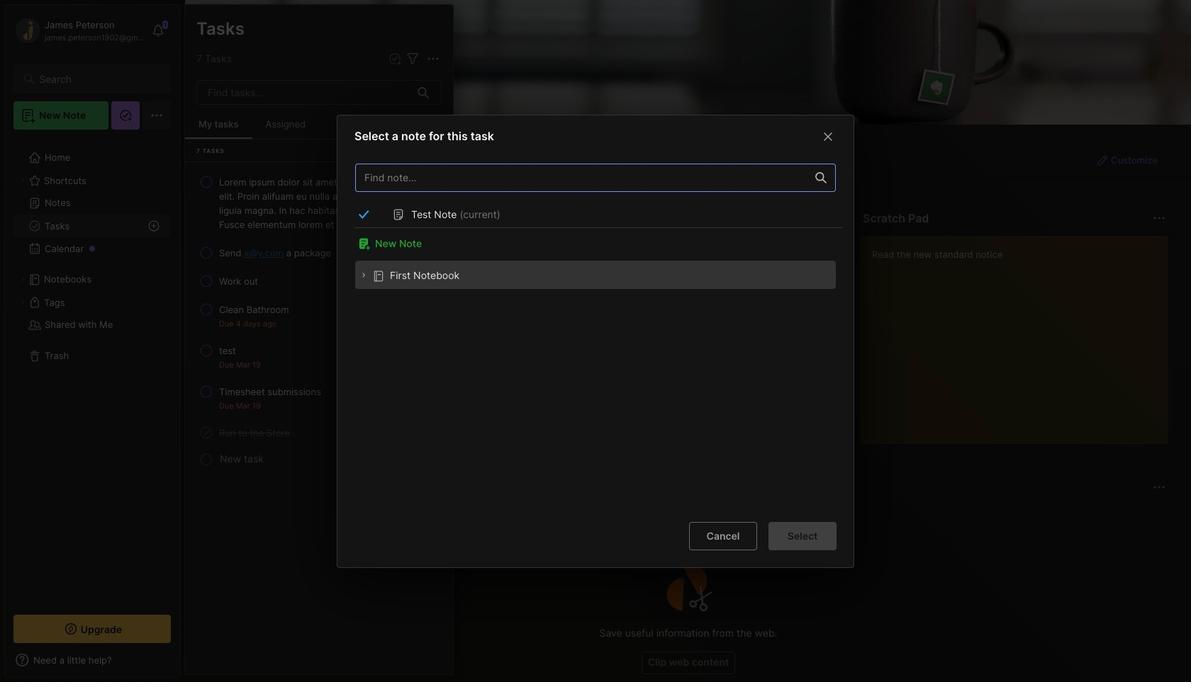 Task type: vqa. For each thing, say whether or not it's contained in the screenshot.
the background icon
no



Task type: locate. For each thing, give the bounding box(es) containing it.
row
[[191, 169, 447, 238], [191, 240, 447, 266], [348, 260, 836, 289], [191, 269, 447, 294], [191, 297, 447, 335], [191, 338, 447, 377], [191, 379, 447, 418], [191, 420, 447, 446]]

1 tab list from the top
[[211, 235, 837, 252]]

tab list
[[211, 235, 837, 252], [211, 505, 1164, 522]]

tree
[[5, 138, 179, 603]]

timesheet submissions 5 cell
[[219, 385, 321, 399]]

cell
[[355, 260, 836, 289]]

Find tasks… text field
[[199, 81, 409, 104]]

new task image
[[388, 52, 402, 66]]

Search text field
[[39, 72, 158, 86]]

close image
[[820, 128, 837, 145]]

send x@y.com a package 1 cell
[[219, 246, 331, 260]]

work out 2 cell
[[219, 274, 258, 289]]

0 vertical spatial tab list
[[211, 235, 837, 252]]

run to the store 6 cell
[[219, 426, 290, 440]]

None search field
[[39, 70, 158, 87]]

row group
[[185, 168, 453, 470], [208, 261, 1191, 454]]

lorem ipsum dolor sit amet, consectetur adipiscing elit. proin alifuam eu nulla a tincidunt. curabitur ut ligula magna. in hac habitasse platea dictumst. fusce elementum lorem et auctor dignissim. proin eget mi id urna euismod consectetur. pellentesque porttitor ac urna quis fermentum: 0 cell
[[219, 175, 442, 232]]

Start writing… text field
[[872, 236, 1168, 433]]

Go to note or move task field
[[395, 196, 481, 216]]

1 vertical spatial tab list
[[211, 505, 1164, 522]]

tab
[[211, 235, 252, 252], [258, 235, 315, 252], [211, 505, 265, 522], [270, 505, 313, 522], [319, 505, 379, 522]]



Task type: describe. For each thing, give the bounding box(es) containing it.
expand tags image
[[18, 299, 27, 307]]

none search field inside main element
[[39, 70, 158, 87]]

dropdown list menu
[[396, 230, 523, 364]]

tree inside main element
[[5, 138, 179, 603]]

test 4 cell
[[219, 344, 236, 358]]

main element
[[0, 0, 184, 683]]

expand notebooks image
[[18, 276, 27, 284]]

2 tab list from the top
[[211, 505, 1164, 522]]

Find note… text field
[[356, 166, 807, 189]]

clean bathroom 3 cell
[[219, 303, 289, 317]]



